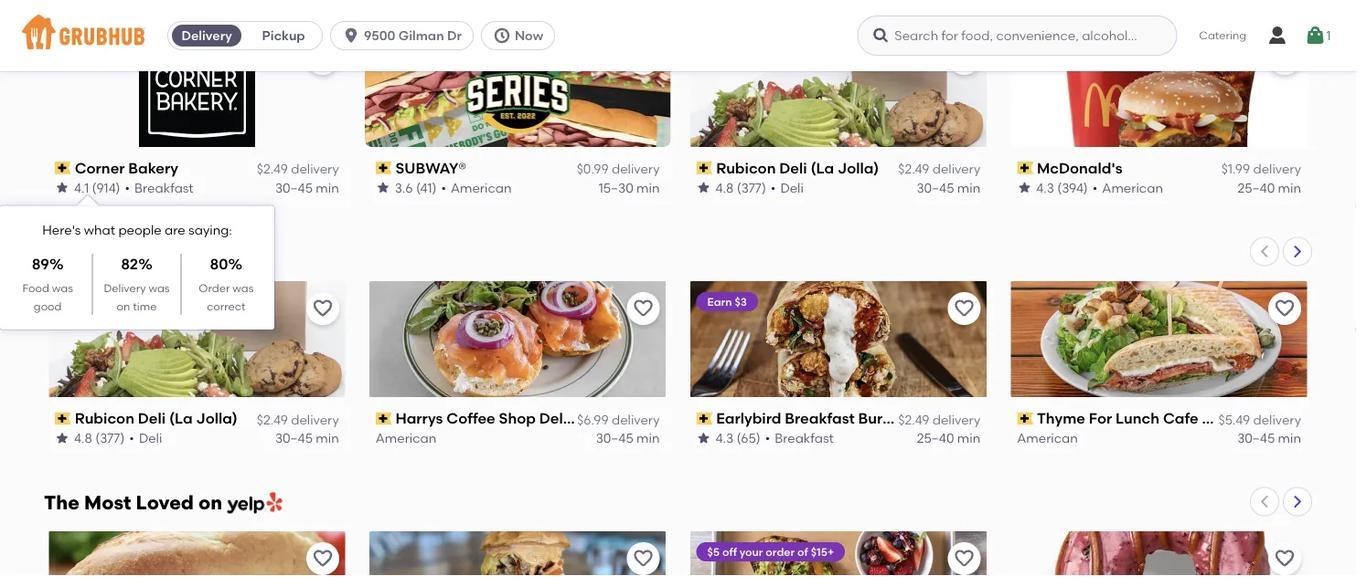 Task type: describe. For each thing, give the bounding box(es) containing it.
(la for rubicon deli (la jolla)'s subscription pass icon
[[169, 410, 193, 428]]

grill
[[1217, 410, 1246, 428]]

30–45 min for thyme for lunch cafe & grill logo
[[1237, 430, 1301, 446]]

rubicon for subscription pass image associated with rubicon deli (la jolla)
[[716, 159, 776, 177]]

$2.49 delivery for earlybird breakfast burrito logo
[[898, 412, 980, 427]]

• for mcdonald's's subscription pass image
[[1093, 180, 1098, 196]]

$2.49 delivery for the right rubicon deli (la jolla) logo
[[898, 161, 980, 177]]

15–30
[[599, 180, 633, 196]]

82 delivery was on time
[[104, 256, 170, 313]]

food
[[22, 282, 49, 295]]

catering
[[1199, 29, 1246, 42]]

favorites
[[184, 241, 273, 264]]

american down thyme
[[1017, 430, 1078, 446]]

star icon image for subscription pass image associated with rubicon deli (la jolla)
[[696, 181, 711, 195]]

saying:
[[188, 222, 232, 238]]

save this restaurant button for 'harrys coffee shop del mar logo'
[[627, 292, 660, 325]]

15–30 min
[[599, 180, 660, 196]]

• for subscription pass icon corresponding to subway®
[[441, 180, 446, 196]]

lunch
[[1116, 410, 1159, 428]]

caret left icon image for the most loved on
[[1257, 495, 1272, 510]]

4.1 (914)
[[74, 180, 120, 196]]

save this restaurant button for corner bakery logo
[[306, 42, 339, 75]]

save this restaurant button for gourmet artisan  logo on the left
[[627, 543, 660, 576]]

corner
[[75, 159, 125, 177]]

$6.99
[[577, 412, 609, 427]]

catering button
[[1186, 15, 1259, 56]]

subscription pass image for earlybird breakfast burrito
[[696, 412, 712, 425]]

most
[[84, 492, 131, 515]]

svg image for 9500 gilman dr
[[342, 27, 360, 45]]

25–40 for earlybird breakfast burrito
[[917, 430, 954, 446]]

was for 82
[[148, 282, 170, 295]]

your
[[740, 545, 763, 559]]

9500 gilman dr
[[364, 28, 462, 43]]

subscription pass image for rubicon deli (la jolla)
[[696, 162, 712, 175]]

$5.49
[[1218, 412, 1250, 427]]

4.1
[[74, 180, 89, 196]]

min for rubicon deli (la jolla) logo to the bottom
[[316, 430, 339, 446]]

• for subscription pass image associated with rubicon deli (la jolla)
[[771, 180, 776, 196]]

• for subscription pass icon associated with corner bakery
[[125, 180, 130, 196]]

ranch 45 logo image
[[690, 532, 986, 577]]

on for 82 delivery was on time
[[117, 300, 130, 313]]

4.3 (65)
[[715, 430, 760, 446]]

subscription pass image for corner bakery
[[55, 162, 71, 175]]

save this restaurant button for the right rubicon deli (la jolla) logo
[[948, 42, 980, 75]]

$0.99 delivery
[[577, 161, 660, 177]]

caret right icon image for support local favorites
[[1290, 245, 1305, 259]]

1 horizontal spatial rubicon deli (la jolla) logo image
[[685, 31, 991, 147]]

(394)
[[1057, 180, 1088, 196]]

25–40 min for mcdonald's
[[1238, 180, 1301, 196]]

4.3 for earlybird breakfast burrito
[[715, 430, 733, 446]]

correct
[[207, 300, 245, 313]]

82
[[121, 256, 138, 273]]

$1.99 delivery
[[1221, 161, 1301, 177]]

save this restaurant button for subway® logo
[[627, 42, 660, 75]]

30–45 for corner bakery logo
[[275, 180, 313, 196]]

&
[[1202, 410, 1213, 428]]

30–45 for the right rubicon deli (la jolla) logo
[[917, 180, 954, 196]]

earlybird breakfast burrito
[[716, 410, 907, 428]]

earn
[[707, 295, 732, 308]]

earn $3
[[707, 295, 747, 308]]

corner bakery
[[75, 159, 178, 177]]

main navigation navigation
[[0, 0, 1356, 71]]

shop
[[499, 410, 536, 428]]

subscription pass image for subway®
[[376, 162, 392, 175]]

caret right icon image for the most loved on
[[1290, 495, 1305, 510]]

30–45 min for rubicon deli (la jolla) logo to the bottom
[[275, 430, 339, 446]]

harrys
[[395, 410, 443, 428]]

harrys coffee shop del mar
[[395, 410, 595, 428]]

support local favorites
[[44, 241, 273, 264]]

• deli for rubicon deli (la jolla) logo to the bottom
[[129, 430, 162, 446]]

caret left icon image for support local favorites
[[1257, 245, 1272, 259]]

89 food was good
[[22, 256, 73, 313]]

rubicon deli (la jolla) for rubicon deli (la jolla)'s subscription pass icon
[[75, 410, 238, 428]]

$2.49 for earlybird breakfast burrito logo
[[898, 412, 929, 427]]

89
[[32, 256, 49, 273]]

save this restaurant image for crossroads deli logo
[[312, 548, 334, 570]]

• for subscription pass image associated with earlybird breakfast burrito
[[765, 430, 770, 446]]

are
[[165, 222, 185, 238]]

$3
[[735, 295, 747, 308]]

$2.49 for rubicon deli (la jolla) logo to the bottom
[[257, 412, 288, 427]]

star icon image for subscription pass icon corresponding to subway®
[[376, 181, 390, 195]]

svg image for now
[[493, 27, 511, 45]]

(65)
[[737, 430, 760, 446]]

30–45 min for the right rubicon deli (la jolla) logo
[[917, 180, 980, 196]]

9500 gilman dr button
[[330, 21, 481, 50]]

min for mcdonald's logo
[[1278, 180, 1301, 196]]

25–40 for mcdonald's
[[1238, 180, 1275, 196]]

dr
[[447, 28, 462, 43]]

rubicon for rubicon deli (la jolla)'s subscription pass icon
[[75, 410, 134, 428]]

3.6
[[395, 180, 413, 196]]

30–45 for thyme for lunch cafe & grill logo
[[1237, 430, 1275, 446]]

3.6 (41)
[[395, 180, 437, 196]]

save this restaurant image for subway® logo
[[632, 47, 654, 69]]

30–45 min for 'harrys coffee shop del mar logo'
[[596, 430, 660, 446]]

on for the most loved on
[[198, 492, 222, 515]]

2 horizontal spatial svg image
[[1266, 25, 1288, 47]]

earlybird
[[716, 410, 781, 428]]

the most loved on
[[44, 492, 227, 515]]

$2.49 delivery for rubicon deli (la jolla) logo to the bottom
[[257, 412, 339, 427]]

$0.99
[[577, 161, 609, 177]]

min for subway® logo
[[637, 180, 660, 196]]

star icon image for rubicon deli (la jolla)'s subscription pass icon
[[55, 431, 69, 446]]

save this restaurant button for sidecar doughnuts & coffee (del mar) logo
[[1268, 543, 1301, 576]]

subscription pass image for harrys coffee shop del mar
[[376, 412, 392, 425]]

save this restaurant button for mcdonald's logo
[[1268, 42, 1301, 75]]

4.8 for star icon for rubicon deli (la jolla)'s subscription pass icon
[[74, 430, 92, 446]]

support
[[44, 241, 121, 264]]

now button
[[481, 21, 563, 50]]

80
[[210, 256, 228, 273]]

pickup
[[262, 28, 305, 43]]

delivery for corner bakery logo
[[291, 161, 339, 177]]

delivery for mcdonald's logo
[[1253, 161, 1301, 177]]

burrito
[[858, 410, 907, 428]]



Task type: locate. For each thing, give the bounding box(es) containing it.
$5.49 delivery
[[1218, 412, 1301, 427]]

0 vertical spatial (377)
[[737, 180, 766, 196]]

$2.49 for corner bakery logo
[[257, 161, 288, 177]]

breakfast for breakfast
[[775, 430, 834, 446]]

bakery
[[128, 159, 178, 177]]

1 vertical spatial • breakfast
[[765, 430, 834, 446]]

$15+
[[811, 545, 834, 559]]

• deli for the right rubicon deli (la jolla) logo
[[771, 180, 804, 196]]

off
[[722, 545, 737, 559]]

0 horizontal spatial • american
[[441, 180, 512, 196]]

0 vertical spatial caret right icon image
[[1290, 245, 1305, 259]]

1 vertical spatial caret left icon image
[[1257, 495, 1272, 510]]

american down subway®
[[451, 180, 512, 196]]

1 vertical spatial caret right icon image
[[1290, 495, 1305, 510]]

save this restaurant button for crossroads deli logo
[[306, 543, 339, 576]]

0 vertical spatial jolla)
[[838, 159, 879, 177]]

1 horizontal spatial (377)
[[737, 180, 766, 196]]

here's
[[42, 222, 81, 238]]

breakfast down earlybird breakfast burrito
[[775, 430, 834, 446]]

save this restaurant image for gourmet artisan  logo on the left
[[632, 548, 654, 570]]

0 horizontal spatial 4.8 (377)
[[74, 430, 125, 446]]

good
[[34, 300, 62, 313]]

order
[[199, 282, 230, 295]]

save this restaurant image for corner bakery
[[312, 47, 334, 69]]

time
[[133, 300, 157, 313]]

1 was from the left
[[52, 282, 73, 295]]

order
[[766, 545, 795, 559]]

save this restaurant button
[[306, 42, 339, 75], [627, 42, 660, 75], [948, 42, 980, 75], [1268, 42, 1301, 75], [306, 292, 339, 325], [627, 292, 660, 325], [948, 292, 980, 325], [1268, 292, 1301, 325], [306, 543, 339, 576], [627, 543, 660, 576], [948, 543, 980, 576], [1268, 543, 1301, 576]]

save this restaurant image for rubicon deli (la jolla) logo to the bottom
[[312, 298, 334, 320]]

caret left icon image
[[1257, 245, 1272, 259], [1257, 495, 1272, 510]]

svg image inside '9500 gilman dr' button
[[342, 27, 360, 45]]

thyme for lunch cafe & grill
[[1037, 410, 1246, 428]]

(41)
[[416, 180, 437, 196]]

0 horizontal spatial rubicon deli (la jolla) logo image
[[44, 281, 350, 397]]

gourmet artisan  logo image
[[370, 532, 666, 577]]

subscription pass image for rubicon deli (la jolla)
[[55, 412, 71, 425]]

$5 off your order of $15+
[[707, 545, 834, 559]]

• breakfast down earlybird breakfast burrito
[[765, 430, 834, 446]]

delivery for subway® logo
[[612, 161, 660, 177]]

$2.49
[[257, 161, 288, 177], [898, 161, 929, 177], [257, 412, 288, 427], [898, 412, 929, 427]]

was inside 80 order was correct
[[232, 282, 254, 295]]

corner bakery logo image
[[139, 31, 255, 147]]

1 button
[[1304, 19, 1331, 52]]

(377) for subscription pass image associated with rubicon deli (la jolla)
[[737, 180, 766, 196]]

subscription pass image left mcdonald's
[[1017, 162, 1033, 175]]

caret left icon image down $1.99 delivery
[[1257, 245, 1272, 259]]

1 vertical spatial • deli
[[129, 430, 162, 446]]

subscription pass image up the
[[55, 412, 71, 425]]

1 vertical spatial 4.8
[[74, 430, 92, 446]]

rubicon deli (la jolla)
[[716, 159, 879, 177], [75, 410, 238, 428]]

1 horizontal spatial rubicon
[[716, 159, 776, 177]]

harrys coffee shop del mar logo image
[[365, 281, 671, 397]]

subscription pass image
[[55, 162, 71, 175], [376, 162, 392, 175], [55, 412, 71, 425], [376, 412, 392, 425]]

save this restaurant image for harrys coffee shop del mar
[[632, 298, 654, 320]]

• breakfast for breakfast
[[765, 430, 834, 446]]

subscription pass image right $0.99 delivery
[[696, 162, 712, 175]]

save this restaurant image for sidecar doughnuts & coffee (del mar) logo
[[1274, 548, 1296, 570]]

0 vertical spatial caret left icon image
[[1257, 245, 1272, 259]]

• breakfast down bakery
[[125, 180, 194, 196]]

delivery inside button
[[181, 28, 232, 43]]

del
[[539, 410, 563, 428]]

• american for mcdonald's
[[1093, 180, 1163, 196]]

0 horizontal spatial 4.8
[[74, 430, 92, 446]]

(377) for rubicon deli (la jolla)'s subscription pass icon
[[95, 430, 125, 446]]

0 vertical spatial 25–40
[[1238, 180, 1275, 196]]

subway® logo image
[[365, 31, 671, 147]]

thyme for lunch cafe & grill logo image
[[1011, 281, 1307, 397]]

4.3 (394)
[[1036, 180, 1088, 196]]

1 horizontal spatial svg image
[[493, 27, 511, 45]]

4.8 (377) for the right rubicon deli (la jolla) logo
[[715, 180, 766, 196]]

local
[[126, 241, 179, 264]]

subscription pass image left thyme
[[1017, 412, 1033, 425]]

30–45 min for corner bakery logo
[[275, 180, 339, 196]]

1 horizontal spatial jolla)
[[838, 159, 879, 177]]

4.8 (377) for rubicon deli (la jolla) logo to the bottom
[[74, 430, 125, 446]]

0 horizontal spatial 4.3
[[715, 430, 733, 446]]

on right "loved"
[[198, 492, 222, 515]]

1 horizontal spatial on
[[198, 492, 222, 515]]

svg image inside now button
[[493, 27, 511, 45]]

3 was from the left
[[232, 282, 254, 295]]

1 horizontal spatial • deli
[[771, 180, 804, 196]]

80 order was correct
[[199, 256, 254, 313]]

on inside 82 delivery was on time
[[117, 300, 130, 313]]

was for 89
[[52, 282, 73, 295]]

2 vertical spatial breakfast
[[775, 430, 834, 446]]

here's what people are saying:
[[42, 222, 232, 238]]

star icon image right 15–30 min
[[696, 181, 711, 195]]

deli
[[779, 159, 807, 177], [780, 180, 804, 196], [138, 410, 166, 428], [139, 430, 162, 446]]

0 horizontal spatial rubicon
[[75, 410, 134, 428]]

was up time
[[148, 282, 170, 295]]

save this restaurant image
[[312, 47, 334, 69], [953, 47, 975, 69], [632, 298, 654, 320], [953, 298, 975, 320]]

svg image left now
[[493, 27, 511, 45]]

0 vertical spatial rubicon deli (la jolla) logo image
[[685, 31, 991, 147]]

1 horizontal spatial rubicon deli (la jolla)
[[716, 159, 879, 177]]

•
[[125, 180, 130, 196], [441, 180, 446, 196], [771, 180, 776, 196], [1093, 180, 1098, 196], [129, 430, 134, 446], [765, 430, 770, 446]]

25–40 min
[[1238, 180, 1301, 196], [917, 430, 980, 446]]

30–45 min
[[275, 180, 339, 196], [917, 180, 980, 196], [275, 430, 339, 446], [596, 430, 660, 446], [1237, 430, 1301, 446]]

crossroads deli logo image
[[44, 532, 350, 577]]

1
[[1326, 28, 1331, 43]]

1 horizontal spatial svg image
[[1304, 25, 1326, 47]]

1 vertical spatial 25–40
[[917, 430, 954, 446]]

0 vertical spatial 4.8
[[715, 180, 734, 196]]

delivery for earlybird breakfast burrito logo
[[932, 412, 980, 427]]

delivery for 'harrys coffee shop del mar logo'
[[612, 412, 660, 427]]

1 horizontal spatial • breakfast
[[765, 430, 834, 446]]

delivery for rubicon deli (la jolla) logo to the bottom
[[291, 412, 339, 427]]

on
[[117, 300, 130, 313], [198, 492, 222, 515]]

on left time
[[117, 300, 130, 313]]

coffee
[[446, 410, 495, 428]]

was inside 82 delivery was on time
[[148, 282, 170, 295]]

save this restaurant button for thyme for lunch cafe & grill logo
[[1268, 292, 1301, 325]]

rubicon deli (la jolla) for subscription pass image associated with rubicon deli (la jolla)
[[716, 159, 879, 177]]

star icon image for subscription pass image associated with earlybird breakfast burrito
[[696, 431, 711, 446]]

0 vertical spatial on
[[117, 300, 130, 313]]

0 horizontal spatial rubicon deli (la jolla)
[[75, 410, 238, 428]]

delivery left pickup button
[[181, 28, 232, 43]]

• breakfast
[[125, 180, 194, 196], [765, 430, 834, 446]]

1 vertical spatial 4.8 (377)
[[74, 430, 125, 446]]

min for thyme for lunch cafe & grill logo
[[1278, 430, 1301, 446]]

what
[[84, 222, 115, 238]]

star icon image left 3.6
[[376, 181, 390, 195]]

4.3 for mcdonald's
[[1036, 180, 1054, 196]]

caret right icon image
[[1290, 245, 1305, 259], [1290, 495, 1305, 510]]

tooltip
[[0, 195, 274, 330]]

1 vertical spatial rubicon deli (la jolla)
[[75, 410, 238, 428]]

subscription pass image left corner
[[55, 162, 71, 175]]

1 horizontal spatial 4.8
[[715, 180, 734, 196]]

$2.49 delivery for corner bakery logo
[[257, 161, 339, 177]]

delivery
[[291, 161, 339, 177], [612, 161, 660, 177], [932, 161, 980, 177], [1253, 161, 1301, 177], [291, 412, 339, 427], [612, 412, 660, 427], [932, 412, 980, 427], [1253, 412, 1301, 427]]

sidecar doughnuts & coffee (del mar) logo image
[[1011, 532, 1307, 577]]

gilman
[[398, 28, 444, 43]]

(la for subscription pass image associated with rubicon deli (la jolla)
[[811, 159, 834, 177]]

subscription pass image left subway®
[[376, 162, 392, 175]]

mcdonald's
[[1037, 159, 1122, 177]]

was for 80
[[232, 282, 254, 295]]

save this restaurant image for rubicon deli (la jolla)
[[953, 47, 975, 69]]

0 vertical spatial (la
[[811, 159, 834, 177]]

$5
[[707, 545, 720, 559]]

subscription pass image left earlybird
[[696, 412, 712, 425]]

0 horizontal spatial on
[[117, 300, 130, 313]]

american
[[451, 180, 512, 196], [1102, 180, 1163, 196], [376, 430, 436, 446], [1017, 430, 1078, 446]]

• american
[[441, 180, 512, 196], [1093, 180, 1163, 196]]

american down mcdonald's
[[1102, 180, 1163, 196]]

breakfast down bakery
[[134, 180, 194, 196]]

breakfast
[[134, 180, 194, 196], [785, 410, 855, 428], [775, 430, 834, 446]]

1 vertical spatial delivery
[[104, 282, 146, 295]]

• breakfast for bakery
[[125, 180, 194, 196]]

star icon image
[[55, 181, 69, 195], [376, 181, 390, 195], [696, 181, 711, 195], [1017, 181, 1032, 195], [55, 431, 69, 446], [696, 431, 711, 446]]

subscription pass image for thyme for lunch cafe & grill
[[1017, 412, 1033, 425]]

caret left icon image down $5.49 delivery
[[1257, 495, 1272, 510]]

Search for food, convenience, alcohol... search field
[[857, 16, 1177, 56]]

1 vertical spatial breakfast
[[785, 410, 855, 428]]

american down harrys
[[376, 430, 436, 446]]

$2.49 delivery
[[257, 161, 339, 177], [898, 161, 980, 177], [257, 412, 339, 427], [898, 412, 980, 427]]

25–40 min for earlybird breakfast burrito
[[917, 430, 980, 446]]

rubicon deli (la jolla) logo image
[[685, 31, 991, 147], [44, 281, 350, 397]]

of
[[797, 545, 808, 559]]

$6.99 delivery
[[577, 412, 660, 427]]

min for earlybird breakfast burrito logo
[[957, 430, 980, 446]]

0 horizontal spatial was
[[52, 282, 73, 295]]

1 horizontal spatial 25–40 min
[[1238, 180, 1301, 196]]

0 vertical spatial breakfast
[[134, 180, 194, 196]]

0 vertical spatial delivery
[[181, 28, 232, 43]]

2 was from the left
[[148, 282, 170, 295]]

min for the right rubicon deli (la jolla) logo
[[957, 180, 980, 196]]

1 horizontal spatial (la
[[811, 159, 834, 177]]

2 • american from the left
[[1093, 180, 1163, 196]]

30–45
[[275, 180, 313, 196], [917, 180, 954, 196], [275, 430, 313, 446], [596, 430, 633, 446], [1237, 430, 1275, 446]]

star icon image for subscription pass icon associated with corner bakery
[[55, 181, 69, 195]]

star icon image left "4.3 (394)"
[[1017, 181, 1032, 195]]

1 horizontal spatial 4.8 (377)
[[715, 180, 766, 196]]

for
[[1089, 410, 1112, 428]]

delivery down 82 at the top of the page
[[104, 282, 146, 295]]

0 vertical spatial rubicon
[[716, 159, 776, 177]]

1 vertical spatial (la
[[169, 410, 193, 428]]

subway®
[[395, 159, 466, 177]]

delivery button
[[168, 21, 245, 50]]

0 vertical spatial rubicon deli (la jolla)
[[716, 159, 879, 177]]

4.8 (377)
[[715, 180, 766, 196], [74, 430, 125, 446]]

was up the correct
[[232, 282, 254, 295]]

(la
[[811, 159, 834, 177], [169, 410, 193, 428]]

25–40
[[1238, 180, 1275, 196], [917, 430, 954, 446]]

cafe
[[1163, 410, 1198, 428]]

tooltip containing 89
[[0, 195, 274, 330]]

0 vertical spatial 4.3
[[1036, 180, 1054, 196]]

earlybird breakfast burrito logo image
[[690, 281, 986, 397]]

jolla) for save this restaurant button corresponding to rubicon deli (la jolla) logo to the bottom
[[196, 410, 238, 428]]

0 vertical spatial 4.8 (377)
[[715, 180, 766, 196]]

0 vertical spatial 25–40 min
[[1238, 180, 1301, 196]]

now
[[515, 28, 543, 43]]

mcdonald's logo image
[[1011, 31, 1307, 147]]

min for corner bakery logo
[[316, 180, 339, 196]]

save this restaurant button for rubicon deli (la jolla) logo to the bottom
[[306, 292, 339, 325]]

svg image left "9500"
[[342, 27, 360, 45]]

$2.49 for the right rubicon deli (la jolla) logo
[[898, 161, 929, 177]]

0 horizontal spatial (la
[[169, 410, 193, 428]]

0 horizontal spatial 25–40
[[917, 430, 954, 446]]

loved
[[136, 492, 194, 515]]

1 horizontal spatial 25–40
[[1238, 180, 1275, 196]]

2 caret left icon image from the top
[[1257, 495, 1272, 510]]

was up good
[[52, 282, 73, 295]]

delivery for thyme for lunch cafe & grill logo
[[1253, 412, 1301, 427]]

1 vertical spatial 25–40 min
[[917, 430, 980, 446]]

was inside 89 food was good
[[52, 282, 73, 295]]

save this restaurant image for thyme for lunch cafe & grill logo
[[1274, 298, 1296, 320]]

the
[[44, 492, 79, 515]]

1 horizontal spatial • american
[[1093, 180, 1163, 196]]

delivery for the right rubicon deli (la jolla) logo
[[932, 161, 980, 177]]

• for rubicon deli (la jolla)'s subscription pass icon
[[129, 430, 134, 446]]

min for 'harrys coffee shop del mar logo'
[[637, 430, 660, 446]]

1 vertical spatial 4.3
[[715, 430, 733, 446]]

1 • american from the left
[[441, 180, 512, 196]]

svg image
[[1266, 25, 1288, 47], [342, 27, 360, 45], [493, 27, 511, 45]]

delivery inside 82 delivery was on time
[[104, 282, 146, 295]]

1 vertical spatial (377)
[[95, 430, 125, 446]]

1 horizontal spatial 4.3
[[1036, 180, 1054, 196]]

0 horizontal spatial 25–40 min
[[917, 430, 980, 446]]

$1.99
[[1221, 161, 1250, 177]]

2 horizontal spatial was
[[232, 282, 254, 295]]

1 caret right icon image from the top
[[1290, 245, 1305, 259]]

0 horizontal spatial • breakfast
[[125, 180, 194, 196]]

• american down subway®
[[441, 180, 512, 196]]

1 horizontal spatial was
[[148, 282, 170, 295]]

caret right icon image down $5.49 delivery
[[1290, 495, 1305, 510]]

1 vertical spatial on
[[198, 492, 222, 515]]

0 horizontal spatial jolla)
[[196, 410, 238, 428]]

breakfast for bakery
[[134, 180, 194, 196]]

caret right icon image down $1.99 delivery
[[1290, 245, 1305, 259]]

pickup button
[[245, 21, 322, 50]]

people
[[118, 222, 162, 238]]

• american down mcdonald's
[[1093, 180, 1163, 196]]

0 vertical spatial • deli
[[771, 180, 804, 196]]

0 horizontal spatial • deli
[[129, 430, 162, 446]]

jolla) for save this restaurant button associated with the right rubicon deli (la jolla) logo
[[838, 159, 879, 177]]

2 caret right icon image from the top
[[1290, 495, 1305, 510]]

1 vertical spatial rubicon deli (la jolla) logo image
[[44, 281, 350, 397]]

4.8
[[715, 180, 734, 196], [74, 430, 92, 446]]

subscription pass image
[[696, 162, 712, 175], [1017, 162, 1033, 175], [696, 412, 712, 425], [1017, 412, 1033, 425]]

0 horizontal spatial (377)
[[95, 430, 125, 446]]

save this restaurant image
[[632, 47, 654, 69], [1274, 47, 1296, 69], [312, 298, 334, 320], [1274, 298, 1296, 320], [312, 548, 334, 570], [632, 548, 654, 570], [953, 548, 975, 570], [1274, 548, 1296, 570]]

breakfast left burrito
[[785, 410, 855, 428]]

star icon image left 4.1 at left top
[[55, 181, 69, 195]]

4.3 left the (394)
[[1036, 180, 1054, 196]]

thyme
[[1037, 410, 1085, 428]]

min
[[316, 180, 339, 196], [637, 180, 660, 196], [957, 180, 980, 196], [1278, 180, 1301, 196], [316, 430, 339, 446], [637, 430, 660, 446], [957, 430, 980, 446], [1278, 430, 1301, 446]]

(914)
[[92, 180, 120, 196]]

svg image
[[1304, 25, 1326, 47], [872, 27, 890, 45]]

star icon image for mcdonald's's subscription pass image
[[1017, 181, 1032, 195]]

1 horizontal spatial delivery
[[181, 28, 232, 43]]

1 caret left icon image from the top
[[1257, 245, 1272, 259]]

0 horizontal spatial svg image
[[872, 27, 890, 45]]

4.3
[[1036, 180, 1054, 196], [715, 430, 733, 446]]

star icon image left 4.3 (65)
[[696, 431, 711, 446]]

star icon image up the
[[55, 431, 69, 446]]

save this restaurant image for mcdonald's logo
[[1274, 47, 1296, 69]]

4.3 left (65)
[[715, 430, 733, 446]]

mar
[[567, 410, 595, 428]]

• american for subway®
[[441, 180, 512, 196]]

1 vertical spatial rubicon
[[75, 410, 134, 428]]

0 horizontal spatial svg image
[[342, 27, 360, 45]]

0 horizontal spatial delivery
[[104, 282, 146, 295]]

30–45 for rubicon deli (la jolla) logo to the bottom
[[275, 430, 313, 446]]

9500
[[364, 28, 395, 43]]

svg image inside 1 button
[[1304, 25, 1326, 47]]

1 vertical spatial jolla)
[[196, 410, 238, 428]]

4.8 for star icon corresponding to subscription pass image associated with rubicon deli (la jolla)
[[715, 180, 734, 196]]

0 vertical spatial • breakfast
[[125, 180, 194, 196]]

subscription pass image left harrys
[[376, 412, 392, 425]]

svg image left 1 button
[[1266, 25, 1288, 47]]



Task type: vqa. For each thing, say whether or not it's contained in the screenshot.


